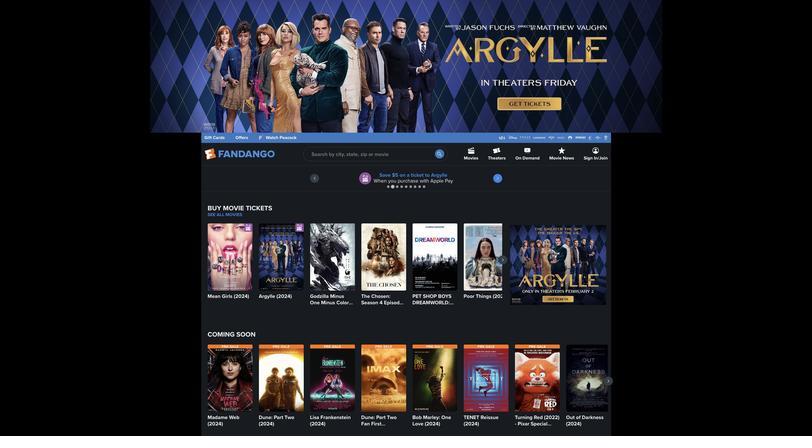Task type: describe. For each thing, give the bounding box(es) containing it.
region containing madame web (2024)
[[208, 345, 613, 435]]

godzilla
[[310, 293, 329, 301]]

argylle inside save $5 on a ticket to argylle when you purchase with apple pay
[[431, 172, 448, 179]]

lisa frankenstein (2024) link
[[310, 345, 355, 428]]

4
[[380, 300, 383, 307]]

in/join
[[594, 155, 608, 162]]

(2024) inside lisa frankenstein (2024)
[[310, 421, 326, 428]]

poor things (2023) poster image
[[464, 224, 509, 291]]

godzilla minus one minus color (2024) poster image
[[310, 224, 355, 291]]

one for bob marley: one love (2024)
[[442, 415, 451, 422]]

the
[[361, 293, 370, 301]]

argylle inside argylle (2024) link
[[259, 293, 275, 301]]

godzilla minus one minus color (2024)
[[310, 293, 349, 313]]

(2024) inside "godzilla minus one minus color (2024)"
[[310, 306, 326, 313]]

the chosen: season 4 episodes 1-3 link
[[361, 224, 406, 313]]

out of darkness (2024)
[[566, 415, 604, 428]]

two for dune: part two fan first premieres in imax
[[387, 415, 397, 422]]

soon
[[237, 330, 256, 340]]

dune: for fan
[[361, 415, 375, 422]]

movies inside buy movie tickets see all movies
[[226, 212, 242, 218]]

argylle (2024) link
[[259, 224, 304, 301]]

reissue
[[481, 415, 499, 422]]

frankenstein
[[321, 415, 351, 422]]

theaters
[[488, 155, 506, 162]]

save
[[380, 172, 391, 179]]

1 horizontal spatial movie
[[550, 155, 562, 162]]

in
[[386, 427, 391, 435]]

sign in/join
[[584, 155, 608, 162]]

the chosen: season 4 episodes 1-3
[[361, 293, 405, 313]]

1 vertical spatial advertisement element
[[510, 226, 607, 306]]

0 vertical spatial advertisement element
[[251, 50, 562, 130]]

with
[[420, 178, 429, 185]]

things
[[476, 293, 492, 301]]

mean girls (2024) link
[[208, 224, 253, 301]]

(2024) inside bob marley: one love (2024)
[[425, 421, 440, 428]]

minus left color
[[321, 300, 335, 307]]

first
[[371, 421, 382, 428]]

buy
[[208, 203, 221, 213]]

premieres
[[361, 427, 385, 435]]

season
[[361, 300, 379, 307]]

dune: for (2024)
[[259, 415, 273, 422]]

madame web (2024) poster image
[[208, 345, 253, 413]]

argylle (2024) poster image
[[259, 224, 304, 291]]

movie inside buy movie tickets see all movies
[[223, 203, 244, 213]]

two for dune: part two (2024)
[[285, 415, 294, 422]]

out of darkness (2024) link
[[566, 345, 611, 428]]

mean girls (2024)
[[208, 293, 249, 301]]

$5
[[392, 172, 399, 179]]

watch peacock
[[265, 135, 297, 141]]

mean girls (2024) poster image
[[208, 224, 253, 291]]

poor
[[464, 293, 475, 301]]

apple
[[431, 178, 444, 185]]

offer icon image
[[359, 173, 371, 185]]

(2023)
[[493, 293, 508, 301]]

on demand
[[516, 155, 540, 162]]

ticket
[[411, 172, 424, 179]]

0 vertical spatial movies
[[464, 155, 479, 162]]

marley:
[[423, 415, 440, 422]]

movie news
[[550, 155, 575, 162]]

lisa frankenstein (2024)
[[310, 415, 351, 428]]

on demand link
[[516, 143, 540, 166]]

poor things (2023)
[[464, 293, 508, 301]]

cards
[[213, 135, 225, 141]]

the chosen: season 4 episodes 1-3 poster image
[[361, 224, 406, 291]]

see all movies link
[[208, 212, 242, 218]]

love
[[413, 421, 424, 428]]

darkness
[[582, 415, 604, 422]]

out of darkness (2024) poster image
[[566, 345, 611, 413]]

out
[[566, 415, 575, 422]]

Search by city, state, zip or movie text field
[[303, 147, 448, 162]]

lisa frankenstein (2024) poster image
[[310, 345, 355, 413]]

buy movie tickets see all movies
[[208, 203, 272, 218]]

lisa
[[310, 415, 319, 422]]

peacock
[[280, 135, 297, 141]]

offers link
[[236, 135, 248, 141]]

gift
[[205, 135, 212, 141]]

region containing save $5 on a ticket to argylle when you purchase with apple pay
[[201, 166, 611, 192]]

select a slide to show tab list
[[201, 184, 611, 189]]

fan
[[361, 421, 370, 428]]

dune: part two (2024)
[[259, 415, 294, 428]]

you
[[388, 178, 397, 185]]

girls
[[222, 293, 233, 301]]

1-
[[361, 306, 365, 313]]

gift cards link
[[205, 135, 225, 141]]

bob marley: one love (2024)
[[413, 415, 451, 428]]

bob
[[413, 415, 422, 422]]

purchase
[[398, 178, 419, 185]]



Task type: locate. For each thing, give the bounding box(es) containing it.
None search field
[[303, 147, 448, 162]]

0 horizontal spatial gift box white image
[[244, 224, 253, 232]]

0 vertical spatial movie
[[550, 155, 562, 162]]

bob marley: one love (2024) link
[[413, 345, 458, 428]]

advertisement element
[[251, 50, 562, 130], [510, 226, 607, 306]]

movies right all
[[226, 212, 242, 218]]

sign in/join link
[[584, 143, 608, 166]]

save $5 on a ticket to argylle when you purchase with apple pay
[[374, 172, 453, 185]]

on
[[516, 155, 522, 162]]

to
[[425, 172, 430, 179]]

on
[[400, 172, 406, 179]]

dune: inside dune: part two (2024)
[[259, 415, 273, 422]]

1 vertical spatial region
[[208, 224, 509, 313]]

1 horizontal spatial one
[[442, 415, 451, 422]]

region
[[201, 166, 611, 192], [208, 224, 509, 313], [208, 345, 613, 435]]

dune: part two fan first premieres in imax link
[[361, 345, 406, 435]]

turning red (2022) - pixar special theatrical engagement poster image
[[515, 345, 560, 413]]

0 vertical spatial region
[[201, 166, 611, 192]]

episodes
[[384, 300, 405, 307]]

minus
[[330, 293, 344, 301], [321, 300, 335, 307]]

one inside "godzilla minus one minus color (2024)"
[[310, 300, 320, 307]]

movie right buy
[[223, 203, 244, 213]]

dune: part two fan first premieres in imax
[[361, 415, 405, 435]]

(2024) inside out of darkness (2024)
[[566, 421, 582, 428]]

tenet reissue (2024) poster image
[[464, 345, 509, 413]]

0 horizontal spatial dune:
[[259, 415, 273, 422]]

imax
[[392, 427, 405, 435]]

0 horizontal spatial one
[[310, 300, 320, 307]]

minus right "godzilla"
[[330, 293, 344, 301]]

demand
[[523, 155, 540, 162]]

0 horizontal spatial two
[[285, 415, 294, 422]]

one for godzilla minus one minus color (2024)
[[310, 300, 320, 307]]

(2024) inside tenet reissue (2024)
[[464, 421, 479, 428]]

argylle
[[431, 172, 448, 179], [259, 293, 275, 301]]

two inside the dune: part two fan first premieres in imax
[[387, 415, 397, 422]]

poor things (2023) link
[[464, 224, 509, 301]]

dune: right web at the left bottom
[[259, 415, 273, 422]]

gift box white image
[[244, 224, 253, 232], [296, 224, 304, 232]]

dune:
[[259, 415, 273, 422], [361, 415, 375, 422]]

part for (2024)
[[274, 415, 283, 422]]

two inside dune: part two (2024)
[[285, 415, 294, 422]]

chosen:
[[372, 293, 391, 301]]

region containing mean girls (2024)
[[208, 224, 509, 313]]

offers
[[236, 135, 248, 141]]

bob marley: one love (2024) poster image
[[413, 345, 458, 413]]

gift cards
[[205, 135, 225, 141]]

3
[[365, 306, 368, 313]]

1 gift box white image from the left
[[244, 224, 253, 232]]

0 vertical spatial argylle
[[431, 172, 448, 179]]

1 vertical spatial one
[[442, 415, 451, 422]]

1 horizontal spatial gift box white image
[[296, 224, 304, 232]]

1 horizontal spatial dune:
[[361, 415, 375, 422]]

pet shop boys dreamworld: the greatest hits live at the royal arena copenhagen (2024) poster image
[[413, 224, 458, 291]]

1 part from the left
[[274, 415, 283, 422]]

two
[[285, 415, 294, 422], [387, 415, 397, 422]]

see
[[208, 212, 216, 218]]

tenet
[[464, 415, 480, 422]]

1 vertical spatial movie
[[223, 203, 244, 213]]

pay
[[445, 178, 453, 185]]

gift box white image inside argylle (2024) link
[[296, 224, 304, 232]]

one
[[310, 300, 320, 307], [442, 415, 451, 422]]

web
[[229, 415, 240, 422]]

2 part from the left
[[377, 415, 386, 422]]

coming
[[208, 330, 235, 340]]

(2024)
[[234, 293, 249, 301], [277, 293, 292, 301], [310, 306, 326, 313], [208, 421, 223, 428], [259, 421, 274, 428], [310, 421, 326, 428], [425, 421, 440, 428], [464, 421, 479, 428], [566, 421, 582, 428]]

tickets
[[246, 203, 272, 213]]

dune: up premieres
[[361, 415, 375, 422]]

all
[[217, 212, 225, 218]]

2 dune: from the left
[[361, 415, 375, 422]]

coming soon
[[208, 330, 256, 340]]

dune: inside the dune: part two fan first premieres in imax
[[361, 415, 375, 422]]

madame
[[208, 415, 228, 422]]

1 horizontal spatial movies
[[464, 155, 479, 162]]

1 vertical spatial argylle
[[259, 293, 275, 301]]

dune: part two (2024) link
[[259, 345, 304, 428]]

gift box white image inside mean girls (2024) link
[[244, 224, 253, 232]]

1 horizontal spatial part
[[377, 415, 386, 422]]

madame web (2024) link
[[208, 345, 253, 428]]

(2024) inside dune: part two (2024)
[[259, 421, 274, 428]]

2 two from the left
[[387, 415, 397, 422]]

a
[[407, 172, 410, 179]]

0 horizontal spatial argylle
[[259, 293, 275, 301]]

part for fan
[[377, 415, 386, 422]]

of
[[576, 415, 581, 422]]

0 horizontal spatial movie
[[223, 203, 244, 213]]

mean
[[208, 293, 221, 301]]

tenet reissue (2024)
[[464, 415, 499, 428]]

one right the marley: on the bottom right
[[442, 415, 451, 422]]

0 horizontal spatial movies
[[226, 212, 242, 218]]

dune: part two fan first premieres in imax poster image
[[361, 345, 406, 413]]

1 horizontal spatial two
[[387, 415, 397, 422]]

godzilla minus one minus color (2024) link
[[310, 224, 355, 313]]

part inside dune: part two (2024)
[[274, 415, 283, 422]]

color
[[337, 300, 349, 307]]

two up "in"
[[387, 415, 397, 422]]

theaters link
[[488, 143, 506, 166]]

1 two from the left
[[285, 415, 294, 422]]

1 dune: from the left
[[259, 415, 273, 422]]

two left "lisa"
[[285, 415, 294, 422]]

watch peacock link
[[259, 135, 297, 141]]

movies
[[464, 155, 479, 162], [226, 212, 242, 218]]

sign
[[584, 155, 593, 162]]

movie news link
[[550, 143, 575, 166]]

tenet reissue (2024) link
[[464, 345, 509, 428]]

argylle (2024)
[[259, 293, 292, 301]]

(2024) inside madame web (2024)
[[208, 421, 223, 428]]

1 vertical spatial movies
[[226, 212, 242, 218]]

gift box white image for mean girls (2024)
[[244, 224, 253, 232]]

madame web (2024)
[[208, 415, 240, 428]]

1 horizontal spatial argylle
[[431, 172, 448, 179]]

when
[[374, 178, 387, 185]]

one left color
[[310, 300, 320, 307]]

2 gift box white image from the left
[[296, 224, 304, 232]]

part
[[274, 415, 283, 422], [377, 415, 386, 422]]

news
[[563, 155, 575, 162]]

2 vertical spatial region
[[208, 345, 613, 435]]

movie left news
[[550, 155, 562, 162]]

dune: part two (2024) poster image
[[259, 345, 304, 413]]

one inside bob marley: one love (2024)
[[442, 415, 451, 422]]

part inside the dune: part two fan first premieres in imax
[[377, 415, 386, 422]]

movies left theaters
[[464, 155, 479, 162]]

movies link
[[464, 143, 479, 166]]

gift box white image for argylle (2024)
[[296, 224, 304, 232]]

0 horizontal spatial part
[[274, 415, 283, 422]]

0 vertical spatial one
[[310, 300, 320, 307]]



Task type: vqa. For each thing, say whether or not it's contained in the screenshot.
'Two' for Dune: Part Two (2024)
yes



